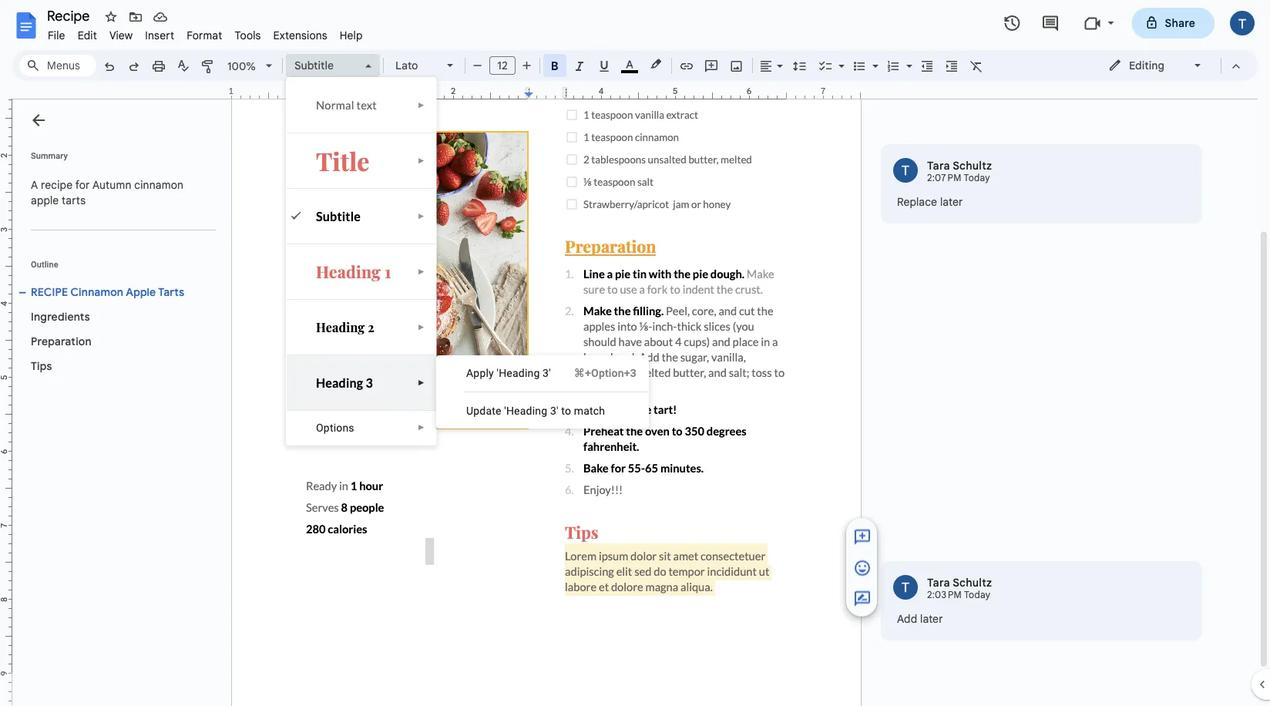 Task type: vqa. For each thing, say whether or not it's contained in the screenshot.
Format menu item
yes



Task type: describe. For each thing, give the bounding box(es) containing it.
format menu item
[[181, 26, 229, 44]]

tara schultz image
[[894, 158, 918, 183]]

line & paragraph spacing image
[[791, 55, 809, 76]]

tara schultz 2:03 pm today
[[928, 576, 993, 601]]

recipe
[[31, 285, 68, 299]]

heading for heading 1
[[316, 261, 381, 283]]

bulleted list menu image
[[869, 56, 879, 61]]

3' for u pdate 'heading 3' to match
[[550, 404, 559, 417]]

title application
[[0, 0, 1271, 706]]

later for add later
[[921, 612, 944, 626]]

today for add later
[[965, 589, 991, 601]]

share button
[[1132, 8, 1215, 39]]

a for a pply 'heading 3'
[[466, 367, 474, 379]]

format
[[187, 29, 222, 42]]

replace later
[[898, 195, 963, 209]]

cinnamon
[[71, 285, 123, 299]]

edit
[[78, 29, 97, 42]]

4 ► from the top
[[418, 267, 425, 276]]

to
[[562, 404, 571, 417]]

a for a recipe for autumn cinnamon apple tarts
[[31, 178, 38, 192]]

summary element
[[23, 170, 216, 216]]

size image
[[854, 590, 872, 608]]

options o element
[[316, 421, 359, 434]]

schultz for add later
[[953, 576, 993, 589]]

o ptions
[[316, 421, 355, 434]]

extensions menu item
[[267, 26, 334, 44]]

tips
[[31, 359, 52, 373]]

u pdate 'heading 3' to match
[[466, 404, 605, 417]]

Rename text field
[[42, 6, 99, 25]]

preparation
[[31, 335, 92, 348]]

apple
[[31, 194, 59, 207]]

normal text
[[316, 98, 377, 112]]

1 inside title list box
[[385, 261, 391, 283]]

file menu item
[[42, 26, 71, 44]]

pdate
[[474, 404, 502, 417]]

menu bar inside menu bar banner
[[42, 20, 369, 45]]

1 ► from the top
[[418, 101, 425, 109]]

summary
[[31, 151, 68, 160]]

subtitle inside option
[[295, 59, 334, 72]]

0 vertical spatial 1
[[229, 86, 234, 96]]

apple
[[126, 285, 156, 299]]

today for replace later
[[964, 172, 991, 184]]

summary heading
[[31, 150, 68, 162]]

'heading for pply
[[497, 367, 540, 379]]

for
[[75, 178, 90, 192]]

menu inside title "application"
[[436, 355, 649, 429]]

add
[[898, 612, 918, 626]]

schultz for replace later
[[953, 159, 993, 172]]

lato
[[396, 59, 418, 72]]

insert
[[145, 29, 174, 42]]

2 ► from the top
[[418, 156, 425, 165]]

tara schultz image
[[894, 575, 918, 600]]

Font size text field
[[490, 56, 515, 75]]

2 size image from the top
[[854, 559, 872, 577]]

extensions
[[273, 29, 327, 42]]

outline
[[31, 259, 58, 269]]

heading 1
[[316, 261, 391, 283]]

help
[[340, 29, 363, 42]]

help menu item
[[334, 26, 369, 44]]

outline heading
[[12, 258, 222, 280]]

checklist menu image
[[835, 56, 845, 61]]

text color image
[[621, 55, 638, 73]]

numbered list menu image
[[903, 56, 913, 61]]

2:03 pm
[[928, 589, 962, 601]]

7 ► from the top
[[418, 423, 425, 432]]

recipe
[[41, 178, 73, 192]]

5 ► from the top
[[418, 323, 425, 332]]

3
[[366, 375, 373, 390]]

tools
[[235, 29, 261, 42]]



Task type: locate. For each thing, give the bounding box(es) containing it.
1 vertical spatial later
[[921, 612, 944, 626]]

0 vertical spatial heading
[[316, 261, 381, 283]]

0 vertical spatial size image
[[854, 528, 872, 547]]

►
[[418, 101, 425, 109], [418, 156, 425, 165], [418, 212, 425, 221], [418, 267, 425, 276], [418, 323, 425, 332], [418, 378, 425, 387], [418, 423, 425, 432]]

a inside a recipe for autumn cinnamon apple tarts
[[31, 178, 38, 192]]

autumn
[[92, 178, 131, 192]]

subtitle
[[295, 59, 334, 72], [316, 209, 361, 224]]

main toolbar
[[96, 0, 989, 598]]

left margin image
[[232, 87, 310, 99]]

a inside menu
[[466, 367, 474, 379]]

menu bar
[[42, 20, 369, 45]]

mode and view toolbar
[[1097, 50, 1249, 81]]

'heading right pply
[[497, 367, 540, 379]]

editing button
[[1098, 54, 1214, 77]]

heading 3
[[316, 375, 373, 390]]

o
[[316, 421, 324, 434]]

1 vertical spatial schultz
[[953, 576, 993, 589]]

0 horizontal spatial a
[[31, 178, 38, 192]]

tarts
[[62, 194, 86, 207]]

heading for heading 3
[[316, 375, 363, 390]]

0 vertical spatial tara
[[928, 159, 951, 172]]

⌘+option+3
[[574, 367, 637, 379]]

replace
[[898, 195, 938, 209]]

today right '2:07 pm'
[[964, 172, 991, 184]]

heading up 'heading 2'
[[316, 261, 381, 283]]

heading
[[316, 261, 381, 283], [316, 319, 365, 335], [316, 375, 363, 390]]

2 today from the top
[[965, 589, 991, 601]]

Font size field
[[490, 56, 522, 76]]

3' up update 'heading 3' to match u element
[[543, 367, 551, 379]]

today right 2:03 pm
[[965, 589, 991, 601]]

subtitle option
[[295, 55, 356, 76]]

a up u in the bottom of the page
[[466, 367, 474, 379]]

0 vertical spatial schultz
[[953, 159, 993, 172]]

1 vertical spatial size image
[[854, 559, 872, 577]]

a
[[31, 178, 38, 192], [466, 367, 474, 379]]

2
[[368, 319, 375, 335]]

u
[[466, 404, 474, 417]]

schultz inside tara schultz 2:03 pm today
[[953, 576, 993, 589]]

1 vertical spatial a
[[466, 367, 474, 379]]

3'
[[543, 367, 551, 379], [550, 404, 559, 417]]

0 vertical spatial a
[[31, 178, 38, 192]]

apply 'heading 3' a element
[[466, 367, 556, 379]]

heading 2
[[316, 319, 375, 335]]

0 vertical spatial today
[[964, 172, 991, 184]]

1 vertical spatial tara
[[928, 576, 951, 589]]

2:07 pm
[[928, 172, 962, 184]]

schultz up replace later on the right top
[[953, 159, 993, 172]]

size image
[[854, 528, 872, 547], [854, 559, 872, 577]]

subtitle inside title list box
[[316, 209, 361, 224]]

1 vertical spatial 1
[[385, 261, 391, 283]]

insert menu item
[[139, 26, 181, 44]]

0 horizontal spatial 1
[[229, 86, 234, 96]]

2 schultz from the top
[[953, 576, 993, 589]]

update 'heading 3' to match u element
[[466, 404, 610, 417]]

0 vertical spatial subtitle
[[295, 59, 334, 72]]

document outline element
[[12, 99, 222, 706]]

1 horizontal spatial 1
[[385, 261, 391, 283]]

1 vertical spatial heading
[[316, 319, 365, 335]]

tara right tara schultz icon
[[928, 576, 951, 589]]

menu bar containing file
[[42, 20, 369, 45]]

1 vertical spatial 'heading
[[504, 404, 548, 417]]

editing
[[1130, 59, 1165, 72]]

2 heading from the top
[[316, 319, 365, 335]]

tara inside tara schultz 2:03 pm today
[[928, 576, 951, 589]]

text
[[357, 98, 377, 112]]

menu
[[436, 355, 649, 429]]

subtitle down extensions
[[295, 59, 334, 72]]

insert image image
[[728, 55, 746, 76]]

Star checkbox
[[100, 6, 122, 28]]

match
[[574, 404, 605, 417]]

later
[[941, 195, 963, 209], [921, 612, 944, 626]]

1 today from the top
[[964, 172, 991, 184]]

menu bar banner
[[0, 0, 1271, 706]]

3 heading from the top
[[316, 375, 363, 390]]

edit menu item
[[71, 26, 103, 44]]

schultz
[[953, 159, 993, 172], [953, 576, 993, 589]]

3' left to
[[550, 404, 559, 417]]

6 ► from the top
[[418, 378, 425, 387]]

tools menu item
[[229, 26, 267, 44]]

title
[[316, 144, 370, 177]]

heading for heading 2
[[316, 319, 365, 335]]

heading left 2
[[316, 319, 365, 335]]

a up 'apple'
[[31, 178, 38, 192]]

subtitle down title
[[316, 209, 361, 224]]

share
[[1165, 16, 1196, 30]]

2 vertical spatial heading
[[316, 375, 363, 390]]

today inside tara schultz 2:07 pm today
[[964, 172, 991, 184]]

pply
[[474, 367, 494, 379]]

3' for a pply 'heading 3'
[[543, 367, 551, 379]]

highlight color image
[[648, 55, 665, 73]]

0 vertical spatial later
[[941, 195, 963, 209]]

1 heading from the top
[[316, 261, 381, 283]]

tara
[[928, 159, 951, 172], [928, 576, 951, 589]]

1 vertical spatial today
[[965, 589, 991, 601]]

1 schultz from the top
[[953, 159, 993, 172]]

file
[[48, 29, 65, 42]]

1 tara from the top
[[928, 159, 951, 172]]

a recipe for autumn cinnamon apple tarts
[[31, 178, 186, 207]]

menu containing a
[[436, 355, 649, 429]]

2 tara from the top
[[928, 576, 951, 589]]

schultz inside tara schultz 2:07 pm today
[[953, 159, 993, 172]]

⌘+option+3 element
[[556, 365, 637, 381]]

'heading for pdate
[[504, 404, 548, 417]]

add later
[[898, 612, 944, 626]]

later for replace later
[[941, 195, 963, 209]]

schultz right tara schultz icon
[[953, 576, 993, 589]]

1 horizontal spatial a
[[466, 367, 474, 379]]

1 vertical spatial subtitle
[[316, 209, 361, 224]]

heading left 3
[[316, 375, 363, 390]]

1 size image from the top
[[854, 528, 872, 547]]

'heading right pdate
[[504, 404, 548, 417]]

1 vertical spatial 3'
[[550, 404, 559, 417]]

tarts
[[158, 285, 184, 299]]

today inside tara schultz 2:03 pm today
[[965, 589, 991, 601]]

Zoom text field
[[224, 56, 261, 77]]

view
[[109, 29, 133, 42]]

a pply 'heading 3'
[[466, 367, 551, 379]]

right margin image
[[783, 87, 860, 99]]

bottom margin image
[[0, 669, 12, 706]]

view menu item
[[103, 26, 139, 44]]

0 vertical spatial 3'
[[543, 367, 551, 379]]

today
[[964, 172, 991, 184], [965, 589, 991, 601]]

later down '2:07 pm'
[[941, 195, 963, 209]]

Zoom field
[[221, 55, 279, 78]]

tara right tara schultz image
[[928, 159, 951, 172]]

ingredients
[[31, 310, 90, 323]]

1
[[229, 86, 234, 96], [385, 261, 391, 283]]

ptions
[[324, 421, 355, 434]]

tara for add
[[928, 576, 951, 589]]

0 vertical spatial 'heading
[[497, 367, 540, 379]]

font list. lato selected. option
[[396, 55, 438, 76]]

tara inside tara schultz 2:07 pm today
[[928, 159, 951, 172]]

cinnamon
[[134, 178, 184, 192]]

Menus field
[[19, 55, 96, 76]]

later right add
[[921, 612, 944, 626]]

3 ► from the top
[[418, 212, 425, 221]]

title list box
[[286, 77, 437, 446]]

normal
[[316, 98, 354, 112]]

'heading
[[497, 367, 540, 379], [504, 404, 548, 417]]

tara for replace
[[928, 159, 951, 172]]

recipe cinnamon apple tarts
[[31, 285, 184, 299]]

tara schultz 2:07 pm today
[[928, 159, 993, 184]]



